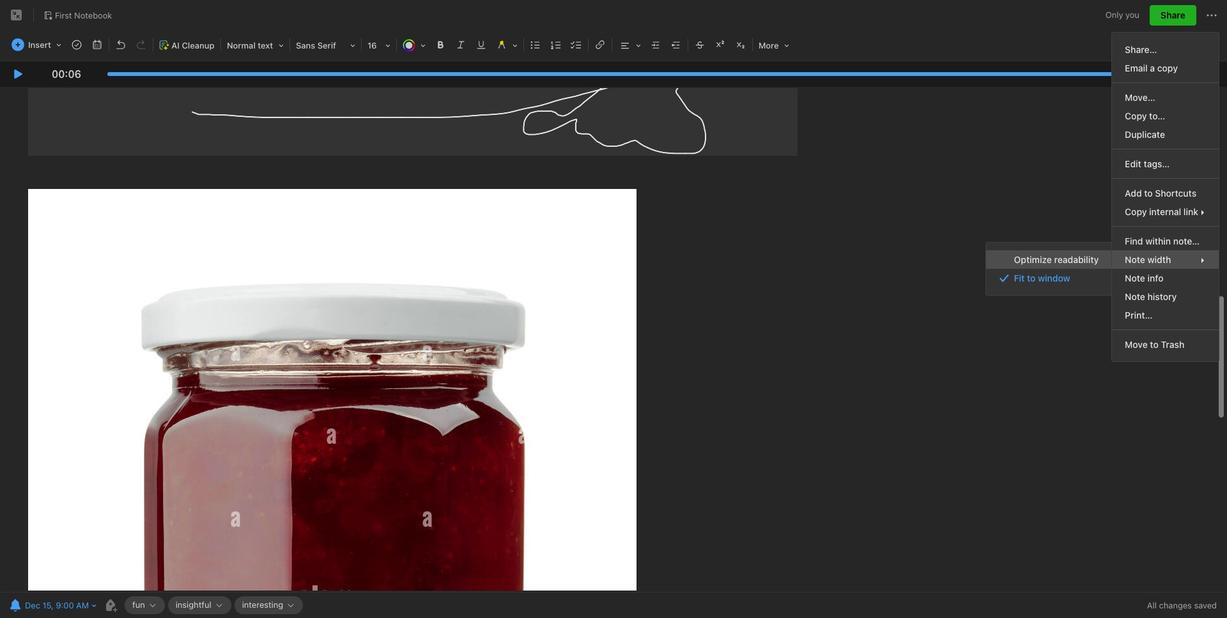 Task type: locate. For each thing, give the bounding box(es) containing it.
note left info
[[1125, 273, 1145, 284]]

first
[[55, 10, 72, 20]]

1 vertical spatial to
[[1027, 273, 1036, 284]]

15,
[[42, 601, 54, 611]]

Font color field
[[398, 36, 430, 54]]

move
[[1125, 339, 1148, 350]]

note for note history
[[1125, 291, 1145, 302]]

1 vertical spatial copy
[[1125, 206, 1147, 217]]

notebook
[[74, 10, 112, 20]]

share… link
[[1112, 40, 1219, 59]]

note window element
[[0, 0, 1227, 619]]

dropdown list menu
[[1112, 40, 1219, 354], [986, 251, 1111, 288]]

trash
[[1161, 339, 1184, 350]]

am
[[76, 601, 89, 611]]

copy for copy to…
[[1125, 111, 1147, 121]]

a
[[1150, 63, 1155, 73]]

move to trash
[[1125, 339, 1184, 350]]

0 vertical spatial note
[[1125, 254, 1145, 265]]

1 horizontal spatial dropdown list menu
[[1112, 40, 1219, 354]]

copy for copy internal link
[[1125, 206, 1147, 217]]

you
[[1125, 10, 1139, 20]]

note inside menu item
[[1125, 254, 1145, 265]]

note inside "link"
[[1125, 273, 1145, 284]]

dropdown list menu containing share…
[[1112, 40, 1219, 354]]

add to shortcuts link
[[1112, 184, 1219, 203]]

note info
[[1125, 273, 1163, 284]]

move… link
[[1112, 88, 1219, 107]]

dec 15, 9:00 am
[[25, 601, 89, 611]]

00:06
[[52, 68, 81, 80]]

1 note from the top
[[1125, 254, 1145, 265]]

1 copy from the top
[[1125, 111, 1147, 121]]

note…
[[1173, 236, 1200, 247]]

2 note from the top
[[1125, 273, 1145, 284]]

9:00
[[56, 601, 74, 611]]

task image
[[68, 36, 86, 54]]

numbered list image
[[547, 36, 565, 54]]

optimize
[[1014, 254, 1052, 265]]

2 copy from the top
[[1125, 206, 1147, 217]]

note down find
[[1125, 254, 1145, 265]]

serif
[[317, 40, 336, 50]]

print…
[[1125, 310, 1153, 321]]

3 note from the top
[[1125, 291, 1145, 302]]

optimize readability
[[1014, 254, 1099, 265]]

dropdown list menu containing optimize readability
[[986, 251, 1111, 288]]

0 horizontal spatial dropdown list menu
[[986, 251, 1111, 288]]

add tag image
[[103, 598, 118, 614]]

copy down add
[[1125, 206, 1147, 217]]

fun button
[[125, 597, 165, 615]]

first notebook button
[[39, 6, 117, 24]]

copy down move…
[[1125, 111, 1147, 121]]

strikethrough image
[[691, 36, 709, 54]]

More actions field
[[1204, 5, 1219, 26]]

16
[[367, 40, 377, 50]]

dec
[[25, 601, 40, 611]]

share…
[[1125, 44, 1157, 55]]

link
[[1183, 206, 1198, 217]]

Font family field
[[291, 36, 360, 54]]

edit tags… link
[[1112, 155, 1219, 173]]

to right fit
[[1027, 273, 1036, 284]]

to…
[[1149, 111, 1165, 121]]

saved
[[1194, 601, 1217, 611]]

note width
[[1125, 254, 1171, 265]]

ai
[[172, 40, 180, 50]]

copy
[[1125, 111, 1147, 121], [1125, 206, 1147, 217]]

Alignment field
[[613, 36, 645, 54]]

optimize readability link
[[986, 251, 1111, 269]]

tags…
[[1144, 158, 1170, 169]]

1 vertical spatial note
[[1125, 273, 1145, 284]]

copy to…
[[1125, 111, 1165, 121]]

insert
[[28, 40, 51, 50]]

Insert field
[[8, 36, 66, 54]]

width
[[1148, 254, 1171, 265]]

2 vertical spatial note
[[1125, 291, 1145, 302]]

outdent image
[[667, 36, 685, 54]]

find within note…
[[1125, 236, 1200, 247]]

to right move
[[1150, 339, 1159, 350]]

to right add
[[1144, 188, 1153, 199]]

to
[[1144, 188, 1153, 199], [1027, 273, 1036, 284], [1150, 339, 1159, 350]]

2 vertical spatial to
[[1150, 339, 1159, 350]]

Note Editor text field
[[0, 87, 1227, 592]]

note
[[1125, 254, 1145, 265], [1125, 273, 1145, 284], [1125, 291, 1145, 302]]

normal text
[[227, 40, 273, 50]]

note up 'print…'
[[1125, 291, 1145, 302]]

0 vertical spatial copy
[[1125, 111, 1147, 121]]

copy inside field
[[1125, 206, 1147, 217]]

fun
[[132, 600, 145, 610]]

note info link
[[1112, 269, 1219, 288]]

share
[[1161, 10, 1185, 20]]

fun Tag actions field
[[145, 601, 157, 610]]

more actions image
[[1204, 8, 1219, 23]]

history
[[1148, 291, 1177, 302]]

readability
[[1054, 254, 1099, 265]]

email
[[1125, 63, 1148, 73]]

0 vertical spatial to
[[1144, 188, 1153, 199]]

duplicate link
[[1112, 125, 1219, 144]]



Task type: vqa. For each thing, say whether or not it's contained in the screenshot.
search box
no



Task type: describe. For each thing, give the bounding box(es) containing it.
move to trash link
[[1112, 336, 1219, 354]]

to for fit
[[1027, 273, 1036, 284]]

info
[[1148, 273, 1163, 284]]

Edit reminder field
[[6, 597, 98, 615]]

insightful Tag actions field
[[211, 601, 223, 610]]

dec 15, 9:00 am button
[[6, 597, 90, 615]]

collapse note image
[[9, 8, 24, 23]]

text
[[258, 40, 273, 50]]

italic image
[[452, 36, 470, 54]]

insightful
[[176, 600, 211, 610]]

indent image
[[647, 36, 665, 54]]

add to shortcuts
[[1125, 188, 1196, 199]]

email a copy link
[[1112, 59, 1219, 77]]

window
[[1038, 273, 1070, 284]]

edit
[[1125, 158, 1141, 169]]

fit to window link
[[986, 269, 1111, 288]]

ai cleanup button
[[155, 36, 219, 54]]

interesting Tag actions field
[[283, 601, 295, 610]]

Copy internal link field
[[1112, 203, 1219, 221]]

interesting button
[[234, 597, 303, 615]]

sans serif
[[296, 40, 336, 50]]

cleanup
[[182, 40, 214, 50]]

bold image
[[431, 36, 449, 54]]

insert link image
[[591, 36, 609, 54]]

copy internal link
[[1125, 206, 1198, 217]]

to for move
[[1150, 339, 1159, 350]]

undo image
[[112, 36, 130, 54]]

note width menu item
[[1112, 251, 1219, 269]]

note for note info
[[1125, 273, 1145, 284]]

only
[[1105, 10, 1123, 20]]

all changes saved
[[1147, 601, 1217, 611]]

first notebook
[[55, 10, 112, 20]]

all
[[1147, 601, 1157, 611]]

ai cleanup
[[172, 40, 214, 50]]

Font size field
[[363, 36, 395, 54]]

changes
[[1159, 601, 1192, 611]]

checklist image
[[567, 36, 585, 54]]

fit
[[1014, 273, 1025, 284]]

Highlight field
[[491, 36, 522, 54]]

copy to… link
[[1112, 107, 1219, 125]]

within
[[1145, 236, 1171, 247]]

superscript image
[[711, 36, 729, 54]]

insightful button
[[168, 597, 231, 615]]

note for note width
[[1125, 254, 1145, 265]]

add
[[1125, 188, 1142, 199]]

edit tags…
[[1125, 158, 1170, 169]]

move…
[[1125, 92, 1155, 103]]

Note width field
[[1112, 251, 1219, 269]]

more
[[759, 40, 779, 50]]

internal
[[1149, 206, 1181, 217]]

email a copy
[[1125, 63, 1178, 73]]

normal
[[227, 40, 256, 50]]

find
[[1125, 236, 1143, 247]]

shortcuts
[[1155, 188, 1196, 199]]

calendar event image
[[88, 36, 106, 54]]

to for add
[[1144, 188, 1153, 199]]

copy
[[1157, 63, 1178, 73]]

Heading level field
[[222, 36, 288, 54]]

bulleted list image
[[527, 36, 544, 54]]

optimize readability menu item
[[986, 251, 1111, 269]]

note history link
[[1112, 288, 1219, 306]]

only you
[[1105, 10, 1139, 20]]

note width link
[[1112, 251, 1219, 269]]

More field
[[754, 36, 793, 54]]

print… link
[[1112, 306, 1219, 325]]

sans
[[296, 40, 315, 50]]

duplicate
[[1125, 129, 1165, 140]]

fit to window
[[1014, 273, 1070, 284]]

copy internal link link
[[1112, 203, 1219, 221]]

interesting
[[242, 600, 283, 610]]

note history
[[1125, 291, 1177, 302]]

subscript image
[[732, 36, 750, 54]]

find within note… link
[[1112, 232, 1219, 251]]

underline image
[[472, 36, 490, 54]]

share button
[[1150, 5, 1196, 26]]



